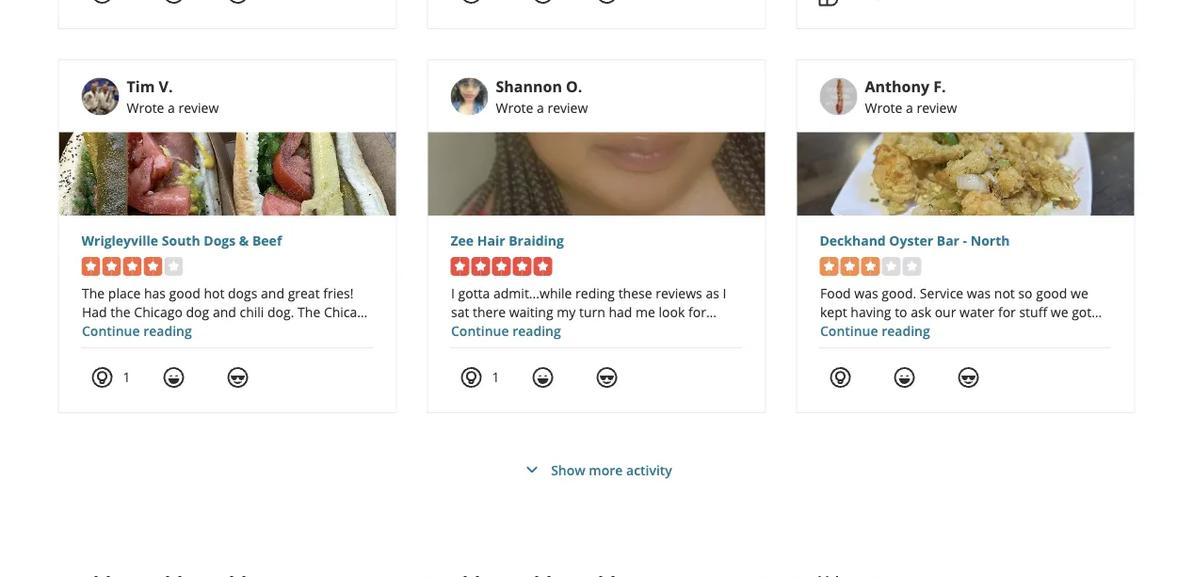 Task type: locate. For each thing, give the bounding box(es) containing it.
a down "anthony f." link on the top right of the page
[[906, 99, 913, 116]]

24 cool v2 image
[[957, 367, 980, 389]]

2 horizontal spatial wrote
[[865, 99, 903, 116]]

1 horizontal spatial review
[[548, 99, 588, 116]]

continue reading
[[81, 322, 191, 340], [451, 322, 561, 340], [820, 322, 930, 340]]

0 horizontal spatial continue reading
[[81, 322, 191, 340]]

0 horizontal spatial review
[[178, 99, 219, 116]]

wrote inside anthony f. wrote a review
[[865, 99, 903, 116]]

&
[[239, 231, 249, 249]]

a inside shannon o. wrote a review
[[537, 99, 544, 116]]

reading down the 4 star rating image
[[143, 322, 191, 340]]

3 star rating image
[[820, 257, 921, 276]]

1 horizontal spatial continue
[[451, 322, 509, 340]]

3 a from the left
[[906, 99, 913, 116]]

2 horizontal spatial a
[[906, 99, 913, 116]]

a inside anthony f. wrote a review
[[906, 99, 913, 116]]

2 continue reading from the left
[[451, 322, 561, 340]]

review
[[178, 99, 219, 116], [548, 99, 588, 116], [917, 99, 957, 116]]

continue reading down 3 star rating image
[[820, 322, 930, 340]]

continue reading button
[[81, 322, 191, 340], [451, 322, 561, 340], [820, 322, 930, 340]]

review inside shannon o. wrote a review
[[548, 99, 588, 116]]

continue reading down 5 star rating "image"
[[451, 322, 561, 340]]

2 a from the left
[[537, 99, 544, 116]]

continue reading button down 3 star rating image
[[820, 322, 930, 340]]

24 useful v2 image
[[91, 0, 113, 5], [460, 0, 483, 5], [91, 367, 113, 389], [460, 367, 483, 389], [829, 367, 852, 389]]

a down shannon o. link
[[537, 99, 544, 116]]

continue reading button down 5 star rating "image"
[[451, 322, 561, 340]]

2 continue reading button from the left
[[451, 322, 561, 340]]

4 star rating image
[[81, 257, 183, 276]]

0 horizontal spatial continue
[[81, 322, 139, 340]]

24 cool v2 image
[[226, 0, 249, 5], [596, 0, 618, 5], [226, 367, 249, 389], [596, 367, 618, 389]]

anthony f. link
[[865, 76, 946, 97]]

3 reading from the left
[[881, 322, 930, 340]]

2 horizontal spatial continue reading
[[820, 322, 930, 340]]

2 horizontal spatial review
[[917, 99, 957, 116]]

review inside tim v. wrote a review
[[178, 99, 219, 116]]

24 funny v2 image left 24 cool v2 image
[[893, 367, 916, 389]]

24 funny v2 image up 24 chevron down v2 image
[[532, 367, 554, 389]]

continue down the 4 star rating image
[[81, 322, 139, 340]]

1 continue reading from the left
[[81, 322, 191, 340]]

24 useful v2 image for first 24 funny v2 icon from the top of the page
[[91, 0, 113, 5]]

3 continue reading button from the left
[[820, 322, 930, 340]]

1 horizontal spatial a
[[537, 99, 544, 116]]

0 vertical spatial 24 funny v2 image
[[162, 0, 185, 5]]

bar
[[937, 231, 960, 249]]

show
[[551, 461, 585, 479]]

reading down 5 star rating "image"
[[512, 322, 561, 340]]

0 horizontal spatial continue reading button
[[81, 322, 191, 340]]

1 horizontal spatial reading
[[512, 322, 561, 340]]

wrote for tim
[[127, 99, 164, 116]]

deckhand
[[820, 231, 886, 249]]

24 useful v2 image for 24 funny v2 image for anthony
[[829, 367, 852, 389]]

1 vertical spatial 24 funny v2 image
[[162, 367, 185, 389]]

5 star rating image
[[451, 257, 552, 276]]

a inside tim v. wrote a review
[[168, 99, 175, 116]]

review for v.
[[178, 99, 219, 116]]

24 funny v2 image for shannon
[[532, 367, 554, 389]]

continue reading button down the 4 star rating image
[[81, 322, 191, 340]]

2 1 from the left
[[492, 368, 500, 386]]

1 reading from the left
[[143, 322, 191, 340]]

zee hair braiding link
[[451, 231, 743, 250]]

anthony f. wrote a review
[[865, 76, 957, 116]]

3 wrote from the left
[[865, 99, 903, 116]]

wrote for anthony
[[865, 99, 903, 116]]

wrote down tim v. link
[[127, 99, 164, 116]]

zee
[[451, 231, 474, 249]]

0 horizontal spatial 1
[[123, 368, 130, 386]]

2 wrote from the left
[[496, 99, 533, 116]]

a for anthony
[[906, 99, 913, 116]]

2 reading from the left
[[512, 322, 561, 340]]

2 continue from the left
[[451, 322, 509, 340]]

1 horizontal spatial continue reading
[[451, 322, 561, 340]]

2 review from the left
[[548, 99, 588, 116]]

continue reading for anthony
[[820, 322, 930, 340]]

1 wrote from the left
[[127, 99, 164, 116]]

continue down 5 star rating "image"
[[451, 322, 509, 340]]

wrote inside shannon o. wrote a review
[[496, 99, 533, 116]]

1 continue from the left
[[81, 322, 139, 340]]

oyster
[[889, 231, 933, 249]]

0 horizontal spatial a
[[168, 99, 175, 116]]

1 a from the left
[[168, 99, 175, 116]]

2 horizontal spatial continue
[[820, 322, 878, 340]]

continue reading down the 4 star rating image
[[81, 322, 191, 340]]

wrote down shannon
[[496, 99, 533, 116]]

1
[[123, 368, 130, 386], [492, 368, 500, 386]]

wrote inside tim v. wrote a review
[[127, 99, 164, 116]]

review inside anthony f. wrote a review
[[917, 99, 957, 116]]

a down v.
[[168, 99, 175, 116]]

north
[[971, 231, 1010, 249]]

1 1 from the left
[[123, 368, 130, 386]]

photo of shannon o. image
[[451, 78, 488, 115]]

review for o.
[[548, 99, 588, 116]]

reading down 3 star rating image
[[881, 322, 930, 340]]

reading
[[143, 322, 191, 340], [512, 322, 561, 340], [881, 322, 930, 340]]

1 continue reading button from the left
[[81, 322, 191, 340]]

continue down 3 star rating image
[[820, 322, 878, 340]]

1 review from the left
[[178, 99, 219, 116]]

24 funny v2 image
[[532, 0, 554, 5], [532, 367, 554, 389], [893, 367, 916, 389]]

1 horizontal spatial continue reading button
[[451, 322, 561, 340]]

wrote
[[127, 99, 164, 116], [496, 99, 533, 116], [865, 99, 903, 116]]

0 horizontal spatial wrote
[[127, 99, 164, 116]]

review for f.
[[917, 99, 957, 116]]

2 horizontal spatial continue reading button
[[820, 322, 930, 340]]

continue reading for tim
[[81, 322, 191, 340]]

f.
[[933, 76, 946, 97]]

wrote down anthony
[[865, 99, 903, 116]]

3 continue from the left
[[820, 322, 878, 340]]

continue
[[81, 322, 139, 340], [451, 322, 509, 340], [820, 322, 878, 340]]

reading for tim
[[143, 322, 191, 340]]

anthony
[[865, 76, 929, 97]]

3 continue reading from the left
[[820, 322, 930, 340]]

2 horizontal spatial reading
[[881, 322, 930, 340]]

1 horizontal spatial 1
[[492, 368, 500, 386]]

24 funny v2 image for anthony
[[893, 367, 916, 389]]

a
[[168, 99, 175, 116], [537, 99, 544, 116], [906, 99, 913, 116]]

1 for tim v.
[[123, 368, 130, 386]]

24 funny v2 image
[[162, 0, 185, 5], [162, 367, 185, 389]]

wrote for shannon
[[496, 99, 533, 116]]

continue reading button for tim
[[81, 322, 191, 340]]

1 horizontal spatial wrote
[[496, 99, 533, 116]]

continue for tim
[[81, 322, 139, 340]]

3 review from the left
[[917, 99, 957, 116]]

0 horizontal spatial reading
[[143, 322, 191, 340]]



Task type: vqa. For each thing, say whether or not it's contained in the screenshot.
1st 16 chevron right v2 image from right
no



Task type: describe. For each thing, give the bounding box(es) containing it.
24 useful v2 image for 24 funny v2 image above shannon o. link
[[460, 0, 483, 5]]

show more activity button
[[521, 459, 672, 481]]

shannon o. wrote a review
[[496, 76, 588, 116]]

deckhand oyster bar - north link
[[820, 231, 1112, 250]]

photo of anthony f. image
[[820, 78, 857, 115]]

reading for shannon
[[512, 322, 561, 340]]

like feed item image
[[818, 0, 840, 7]]

shannon
[[496, 76, 562, 97]]

continue for anthony
[[820, 322, 878, 340]]

tim
[[127, 76, 155, 97]]

1 24 funny v2 image from the top
[[162, 0, 185, 5]]

beef
[[252, 231, 282, 249]]

activity
[[626, 461, 672, 479]]

wrigleyville south dogs & beef link
[[81, 231, 373, 250]]

a for tim
[[168, 99, 175, 116]]

continue reading for shannon
[[451, 322, 561, 340]]

hair
[[477, 231, 505, 249]]

1 for shannon o.
[[492, 368, 500, 386]]

deckhand oyster bar - north
[[820, 231, 1010, 249]]

photo of tim v. image
[[81, 78, 119, 115]]

continue reading button for shannon
[[451, 322, 561, 340]]

2 24 funny v2 image from the top
[[162, 367, 185, 389]]

wrigleyville south dogs & beef
[[81, 231, 282, 249]]

shannon o. link
[[496, 76, 582, 97]]

o.
[[566, 76, 582, 97]]

a for shannon
[[537, 99, 544, 116]]

dogs
[[204, 231, 236, 249]]

wrigleyville
[[81, 231, 158, 249]]

zee hair braiding
[[451, 231, 564, 249]]

-
[[963, 231, 967, 249]]

braiding
[[509, 231, 564, 249]]

24 funny v2 image up shannon o. link
[[532, 0, 554, 5]]

tim v. wrote a review
[[127, 76, 219, 116]]

24 chevron down v2 image
[[521, 459, 543, 481]]

more
[[589, 461, 623, 479]]

show more activity
[[551, 461, 672, 479]]

south
[[162, 231, 200, 249]]

continue reading button for anthony
[[820, 322, 930, 340]]

tim v. link
[[127, 76, 173, 97]]

v.
[[159, 76, 173, 97]]

reading for anthony
[[881, 322, 930, 340]]

continue for shannon
[[451, 322, 509, 340]]



